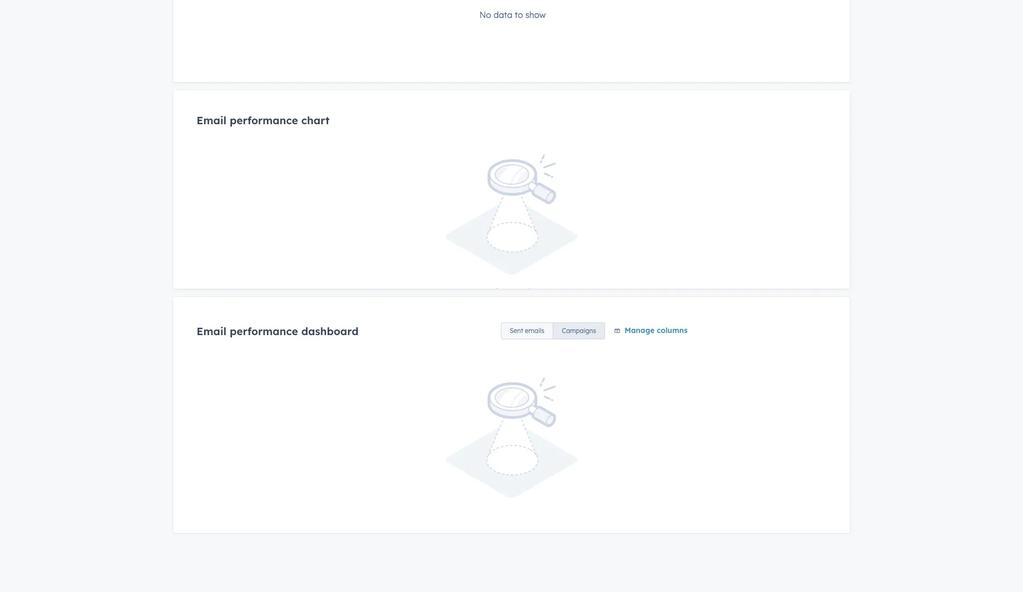 Task type: vqa. For each thing, say whether or not it's contained in the screenshot.
3rd Good from right
no



Task type: describe. For each thing, give the bounding box(es) containing it.
1 vertical spatial show
[[525, 287, 545, 297]]

0 vertical spatial data
[[494, 9, 513, 20]]

manage columns button
[[614, 324, 688, 338]]

manage
[[625, 326, 655, 335]]

email performance dashboard
[[197, 325, 359, 338]]

group containing sent emails
[[501, 323, 605, 339]]

performance for chart
[[230, 114, 298, 127]]

Sent emails button
[[501, 323, 554, 339]]

columns
[[657, 326, 688, 335]]

campaigns
[[562, 327, 596, 335]]

0 vertical spatial no data to show
[[480, 9, 546, 20]]



Task type: locate. For each thing, give the bounding box(es) containing it.
1 vertical spatial no
[[479, 287, 490, 297]]

1 vertical spatial no data to show
[[479, 287, 545, 297]]

1 vertical spatial email
[[197, 325, 227, 338]]

performance for dashboard
[[230, 325, 298, 338]]

email performance chart
[[197, 114, 330, 127]]

sent
[[510, 327, 524, 335]]

chart
[[301, 114, 330, 127]]

manage columns
[[625, 326, 688, 335]]

no data to show
[[480, 9, 546, 20], [479, 287, 545, 297]]

0 vertical spatial email
[[197, 114, 227, 127]]

dashboard
[[301, 325, 359, 338]]

Campaigns button
[[553, 323, 605, 339]]

0 vertical spatial to
[[515, 9, 523, 20]]

1 vertical spatial data
[[493, 287, 512, 297]]

1 vertical spatial performance
[[230, 325, 298, 338]]

0 vertical spatial no
[[480, 9, 491, 20]]

2 email from the top
[[197, 325, 227, 338]]

no
[[480, 9, 491, 20], [479, 287, 490, 297]]

to
[[515, 9, 523, 20], [514, 287, 522, 297]]

2 performance from the top
[[230, 325, 298, 338]]

group
[[501, 323, 605, 339]]

email for email performance dashboard
[[197, 325, 227, 338]]

1 email from the top
[[197, 114, 227, 127]]

email
[[197, 114, 227, 127], [197, 325, 227, 338]]

emails
[[525, 327, 545, 335]]

show
[[526, 9, 546, 20], [525, 287, 545, 297]]

1 performance from the top
[[230, 114, 298, 127]]

0 vertical spatial performance
[[230, 114, 298, 127]]

email for email performance chart
[[197, 114, 227, 127]]

sent emails
[[510, 327, 545, 335]]

0 vertical spatial show
[[526, 9, 546, 20]]

1 vertical spatial to
[[514, 287, 522, 297]]

performance
[[230, 114, 298, 127], [230, 325, 298, 338]]

data
[[494, 9, 513, 20], [493, 287, 512, 297]]



